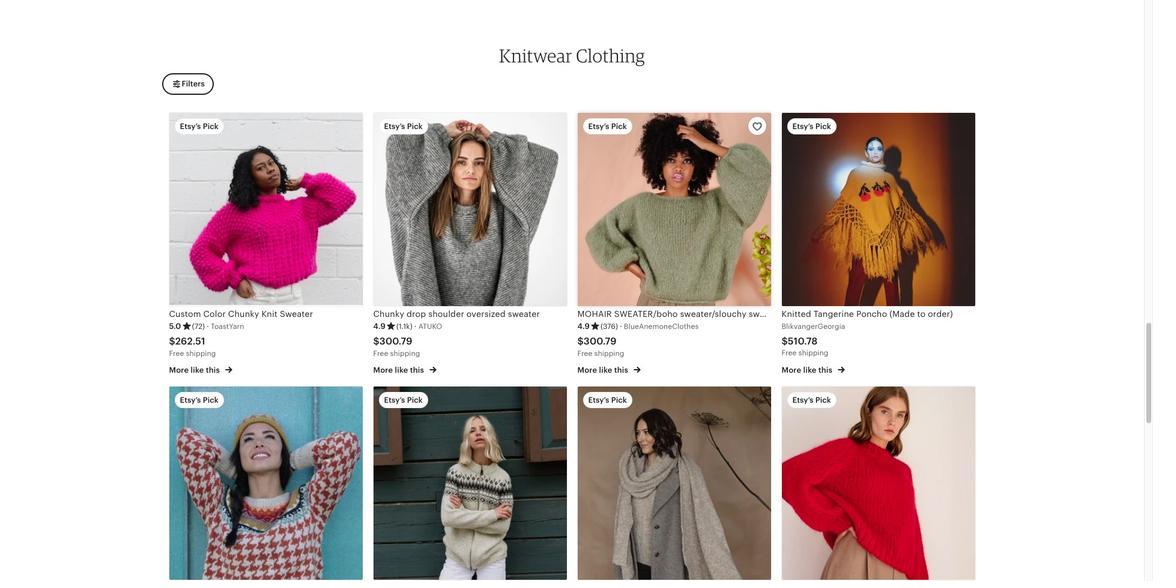 Task type: describe. For each thing, give the bounding box(es) containing it.
this for knitted tangerine poncho (made to order)
[[819, 366, 833, 375]]

etsy's for relaxed mohair sweater in lava, hand knit pullover, chunky mohair jumper, oversized knitted sweater in kid mohair, red mockneck, loose fit image
[[793, 396, 814, 405]]

shoulder
[[429, 310, 465, 319]]

pick for custom color chunky knit sweater/ wool pullover 16 colours/modern oversized jumper/customize colour/merino sustainable knitwear/ luxury knit image
[[203, 122, 219, 131]]

custom
[[169, 310, 201, 319]]

shipping for chunky drop shoulder oversized sweater
[[390, 349, 420, 358]]

filters button
[[162, 73, 214, 95]]

poncho
[[857, 310, 888, 319]]

etsy's pick for the chunky drop shoulder oversized sweater, wool sweater, cable knit sweater, handmade sweater, big sleeves sweater, knitted jumper, atuko "image" on the left
[[384, 122, 423, 131]]

free for mohair sweater/boho sweater/slouchy sweater/scandinavian sweater/wool sweater
[[578, 349, 593, 358]]

pick for the chunky drop shoulder oversized sweater, wool sweater, cable knit sweater, handmade sweater, big sleeves sweater, knitted jumper, atuko "image" on the left
[[407, 122, 423, 131]]

scandinavian style jumper, hand knit sweater for women, norwegian wool sweater for women,  warm jacket with zip sole image
[[374, 387, 567, 581]]

$ 300.79 free shipping for mohair
[[578, 336, 625, 358]]

2 chunky from the left
[[374, 310, 405, 319]]

free for chunky drop shoulder oversized sweater
[[374, 349, 388, 358]]

$ for mohair sweater/boho sweater/slouchy sweater/scandinavian sweater/wool sweater
[[578, 336, 584, 347]]

more for custom color chunky knit sweater
[[169, 366, 189, 375]]

sweater/wool
[[840, 310, 895, 319]]

chunky drop shoulder oversized sweater, wool sweater, cable knit sweater, handmade sweater, big sleeves sweater, knitted jumper, atuko image
[[374, 113, 567, 307]]

$ inside the knitted tangerine poncho (made to order) blikvangergeorgia $ 510.78 free shipping
[[782, 336, 788, 347]]

pick for 'mohair sweater/boho sweater/slouchy sweater/scandinavian sweater/wool sweater/ chunky sweater /oversize/sustainable gift/sustainable fashion' image
[[612, 122, 627, 131]]

$ for custom color chunky knit sweater
[[169, 336, 175, 347]]

more like this for mohair sweater/boho sweater/slouchy sweater/scandinavian sweater/wool sweater
[[578, 366, 631, 375]]

(1.1k)
[[397, 323, 413, 331]]

300.79 for chunky
[[380, 336, 413, 347]]

tangerine
[[814, 310, 855, 319]]

etsy's for custom color chunky knit sweater/ wool pullover 16 colours/modern oversized jumper/customize colour/merino sustainable knitwear/ luxury knit image
[[180, 122, 201, 131]]

etsy's pick for 'mohair sweater/boho sweater/slouchy sweater/scandinavian sweater/wool sweater/ chunky sweater /oversize/sustainable gift/sustainable fashion' image
[[589, 122, 627, 131]]

custom color chunky knit sweater
[[169, 310, 313, 319]]

toastyarn
[[211, 323, 244, 331]]

filters
[[182, 79, 205, 88]]

blueanemoneclothes
[[624, 323, 699, 331]]

300.79 for mohair
[[584, 336, 617, 347]]

1 chunky from the left
[[228, 310, 259, 319]]

more like this link for mohair sweater/boho sweater/slouchy sweater/scandinavian sweater/wool sweater
[[578, 364, 642, 376]]

etsy's for knitting pattern for women image
[[180, 396, 201, 405]]

more for chunky drop shoulder oversized sweater
[[374, 366, 393, 375]]

etsy's pick for knitting pattern for women image
[[180, 396, 219, 405]]

· atuko
[[415, 322, 442, 331]]

more like this link for knitted tangerine poncho (made to order)
[[782, 363, 846, 376]]

sweater/boho
[[615, 310, 678, 319]]

custom color chunky knit sweater/ wool pullover 16 colours/modern oversized jumper/customize colour/merino sustainable knitwear/ luxury knit image
[[169, 113, 363, 307]]

etsy's pick for the scandinavian style jumper, hand knit sweater for women, norwegian wool sweater for women,  warm jacket with zip sole image
[[384, 396, 423, 405]]

oversized
[[467, 310, 506, 319]]

more for mohair sweater/boho sweater/slouchy sweater/scandinavian sweater/wool sweater
[[578, 366, 598, 375]]

262.51
[[175, 336, 206, 347]]

· for drop
[[415, 322, 417, 331]]

more like this link for chunky drop shoulder oversized sweater
[[374, 364, 437, 376]]

knit
[[262, 310, 278, 319]]

sweater
[[280, 310, 313, 319]]

etsy's pick for alpaca scarf/oversize scarf/women scarf/wool scarf/large scarf/blanket scarf wrap/beige scarf/gift for her image
[[589, 396, 627, 405]]

drop
[[407, 310, 426, 319]]

5.0
[[169, 322, 181, 331]]

(made
[[890, 310, 916, 319]]

more like this for custom color chunky knit sweater
[[169, 366, 222, 375]]

pick for alpaca scarf/oversize scarf/women scarf/wool scarf/large scarf/blanket scarf wrap/beige scarf/gift for her image
[[612, 396, 627, 405]]

like for custom color chunky knit sweater
[[191, 366, 204, 375]]

mohair
[[578, 310, 612, 319]]

knitted tangerine poncho (made to order) blikvangergeorgia $ 510.78 free shipping
[[782, 310, 954, 358]]

free for custom color chunky knit sweater
[[169, 349, 184, 358]]

sweater/slouchy
[[681, 310, 747, 319]]

this for mohair sweater/boho sweater/slouchy sweater/scandinavian sweater/wool sweater
[[615, 366, 629, 375]]



Task type: locate. For each thing, give the bounding box(es) containing it.
2 · from the left
[[415, 322, 417, 331]]

$ 300.79 free shipping
[[374, 336, 420, 358], [578, 336, 625, 358]]

1 more like this from the left
[[782, 366, 835, 375]]

shipping for mohair sweater/boho sweater/slouchy sweater/scandinavian sweater/wool sweater
[[595, 349, 625, 358]]

2 sweater from the left
[[897, 310, 929, 319]]

1 horizontal spatial $ 300.79 free shipping
[[578, 336, 625, 358]]

sweater
[[508, 310, 540, 319], [897, 310, 929, 319]]

etsy's
[[180, 122, 201, 131], [384, 122, 405, 131], [589, 122, 610, 131], [793, 122, 814, 131], [180, 396, 201, 405], [384, 396, 405, 405], [589, 396, 610, 405], [793, 396, 814, 405]]

etsy's pick for knitted tangerine poncho (made to order) "image"
[[793, 122, 832, 131]]

2 300.79 from the left
[[584, 336, 617, 347]]

blikvangergeorgia
[[782, 323, 846, 331]]

more like this link down (1.1k)
[[374, 364, 437, 376]]

free
[[782, 349, 797, 358], [169, 349, 184, 358], [374, 349, 388, 358], [578, 349, 593, 358]]

more like this link down $ 262.51 free shipping on the left bottom
[[169, 364, 233, 376]]

like for knitted tangerine poncho (made to order)
[[804, 366, 817, 375]]

like for chunky drop shoulder oversized sweater
[[395, 366, 408, 375]]

0 horizontal spatial $ 300.79 free shipping
[[374, 336, 420, 358]]

more like this down $ 262.51 free shipping on the left bottom
[[169, 366, 222, 375]]

$ 300.79 free shipping for chunky
[[374, 336, 420, 358]]

510.78
[[788, 336, 818, 347]]

4.9 left (1.1k)
[[374, 322, 386, 331]]

chunky drop shoulder oversized sweater
[[374, 310, 540, 319]]

like down (1.1k)
[[395, 366, 408, 375]]

3 $ from the left
[[374, 336, 380, 347]]

4.9 for mohair
[[578, 322, 590, 331]]

$ for chunky drop shoulder oversized sweater
[[374, 336, 380, 347]]

chunky up toastyarn
[[228, 310, 259, 319]]

more like this link down the (376)
[[578, 364, 642, 376]]

3 more like this link from the left
[[374, 364, 437, 376]]

4.9 for chunky
[[374, 322, 386, 331]]

1 4.9 from the left
[[374, 322, 386, 331]]

shipping down (1.1k)
[[390, 349, 420, 358]]

· right (1.1k)
[[415, 322, 417, 331]]

3 · from the left
[[620, 322, 623, 331]]

this
[[819, 366, 833, 375], [206, 366, 220, 375], [410, 366, 424, 375], [615, 366, 629, 375]]

etsy's for 'mohair sweater/boho sweater/slouchy sweater/scandinavian sweater/wool sweater/ chunky sweater /oversize/sustainable gift/sustainable fashion' image
[[589, 122, 610, 131]]

1 horizontal spatial ·
[[415, 322, 417, 331]]

0 horizontal spatial ·
[[207, 322, 209, 331]]

more like this for chunky drop shoulder oversized sweater
[[374, 366, 426, 375]]

4 more like this link from the left
[[578, 364, 642, 376]]

1 free from the left
[[782, 349, 797, 358]]

more like this for knitted tangerine poncho (made to order)
[[782, 366, 835, 375]]

(72)
[[192, 323, 205, 331]]

1 horizontal spatial chunky
[[374, 310, 405, 319]]

· right the (376)
[[620, 322, 623, 331]]

shipping down 262.51
[[186, 349, 216, 358]]

· inside · toastyarn
[[207, 322, 209, 331]]

4 like from the left
[[599, 366, 613, 375]]

shipping down the (376)
[[595, 349, 625, 358]]

more like this down 510.78
[[782, 366, 835, 375]]

· toastyarn
[[207, 322, 244, 331]]

this down $ 262.51 free shipping on the left bottom
[[206, 366, 220, 375]]

pick for knitting pattern for women image
[[203, 396, 219, 405]]

300.79 down the (376)
[[584, 336, 617, 347]]

·
[[207, 322, 209, 331], [415, 322, 417, 331], [620, 322, 623, 331]]

to
[[918, 310, 926, 319]]

chunky
[[228, 310, 259, 319], [374, 310, 405, 319]]

2 4.9 from the left
[[578, 322, 590, 331]]

$ 300.79 free shipping down (1.1k)
[[374, 336, 420, 358]]

order)
[[929, 310, 954, 319]]

sweater right the poncho
[[897, 310, 929, 319]]

(376)
[[601, 323, 618, 331]]

shipping inside $ 262.51 free shipping
[[186, 349, 216, 358]]

shipping down 510.78
[[799, 349, 829, 358]]

pick for relaxed mohair sweater in lava, hand knit pullover, chunky mohair jumper, oversized knitted sweater in kid mohair, red mockneck, loose fit image
[[816, 396, 832, 405]]

3 shipping from the left
[[390, 349, 420, 358]]

2 etsy's pick link from the left
[[374, 387, 567, 582]]

etsy's pick for relaxed mohair sweater in lava, hand knit pullover, chunky mohair jumper, oversized knitted sweater in kid mohair, red mockneck, loose fit image
[[793, 396, 832, 405]]

2 more like this from the left
[[169, 366, 222, 375]]

0 horizontal spatial chunky
[[228, 310, 259, 319]]

1 $ 300.79 free shipping from the left
[[374, 336, 420, 358]]

this for chunky drop shoulder oversized sweater
[[410, 366, 424, 375]]

knitwear
[[499, 45, 573, 67]]

like for mohair sweater/boho sweater/slouchy sweater/scandinavian sweater/wool sweater
[[599, 366, 613, 375]]

more like this down (1.1k)
[[374, 366, 426, 375]]

0 horizontal spatial 300.79
[[380, 336, 413, 347]]

· right (72)
[[207, 322, 209, 331]]

like down the (376)
[[599, 366, 613, 375]]

knitwear clothing
[[499, 45, 645, 67]]

1 horizontal spatial sweater
[[897, 310, 929, 319]]

color
[[203, 310, 226, 319]]

4 this from the left
[[615, 366, 629, 375]]

0 horizontal spatial 4.9
[[374, 322, 386, 331]]

mohair sweater/boho sweater/slouchy sweater/scandinavian sweater/wool sweater/ chunky sweater /oversize/sustainable gift/sustainable fashion image
[[578, 113, 771, 307]]

1 $ from the left
[[782, 336, 788, 347]]

2 this from the left
[[206, 366, 220, 375]]

free inside $ 262.51 free shipping
[[169, 349, 184, 358]]

2 free from the left
[[169, 349, 184, 358]]

shipping inside the knitted tangerine poncho (made to order) blikvangergeorgia $ 510.78 free shipping
[[799, 349, 829, 358]]

1 this from the left
[[819, 366, 833, 375]]

etsy's for knitted tangerine poncho (made to order) "image"
[[793, 122, 814, 131]]

1 more like this link from the left
[[782, 363, 846, 376]]

etsy's pick link
[[169, 387, 363, 582], [374, 387, 567, 582], [578, 387, 771, 582], [782, 387, 976, 582]]

4 free from the left
[[578, 349, 593, 358]]

4.9
[[374, 322, 386, 331], [578, 322, 590, 331]]

like down 510.78
[[804, 366, 817, 375]]

3 free from the left
[[374, 349, 388, 358]]

2 more from the left
[[169, 366, 189, 375]]

· for sweater/boho
[[620, 322, 623, 331]]

free inside the knitted tangerine poncho (made to order) blikvangergeorgia $ 510.78 free shipping
[[782, 349, 797, 358]]

2 like from the left
[[191, 366, 204, 375]]

1 more from the left
[[782, 366, 802, 375]]

300.79 down (1.1k)
[[380, 336, 413, 347]]

shipping
[[799, 349, 829, 358], [186, 349, 216, 358], [390, 349, 420, 358], [595, 349, 625, 358]]

$ 262.51 free shipping
[[169, 336, 216, 358]]

4 etsy's pick link from the left
[[782, 387, 976, 582]]

0 horizontal spatial sweater
[[508, 310, 540, 319]]

like
[[804, 366, 817, 375], [191, 366, 204, 375], [395, 366, 408, 375], [599, 366, 613, 375]]

etsy's for the chunky drop shoulder oversized sweater, wool sweater, cable knit sweater, handmade sweater, big sleeves sweater, knitted jumper, atuko "image" on the left
[[384, 122, 405, 131]]

4 shipping from the left
[[595, 349, 625, 358]]

pick
[[203, 122, 219, 131], [407, 122, 423, 131], [612, 122, 627, 131], [816, 122, 832, 131], [203, 396, 219, 405], [407, 396, 423, 405], [612, 396, 627, 405], [816, 396, 832, 405]]

4 more like this from the left
[[578, 366, 631, 375]]

· inside · blueanemoneclothes
[[620, 322, 623, 331]]

sweater right oversized
[[508, 310, 540, 319]]

relaxed mohair sweater in lava, hand knit pullover, chunky mohair jumper, oversized knitted sweater in kid mohair, red mockneck, loose fit image
[[782, 387, 976, 581]]

etsy's for alpaca scarf/oversize scarf/women scarf/wool scarf/large scarf/blanket scarf wrap/beige scarf/gift for her image
[[589, 396, 610, 405]]

3 more from the left
[[374, 366, 393, 375]]

1 horizontal spatial 300.79
[[584, 336, 617, 347]]

4.9 down 'mohair'
[[578, 322, 590, 331]]

etsy's for the scandinavian style jumper, hand knit sweater for women, norwegian wool sweater for women,  warm jacket with zip sole image
[[384, 396, 405, 405]]

$
[[782, 336, 788, 347], [169, 336, 175, 347], [374, 336, 380, 347], [578, 336, 584, 347]]

pick for the scandinavian style jumper, hand knit sweater for women, norwegian wool sweater for women,  warm jacket with zip sole image
[[407, 396, 423, 405]]

1 like from the left
[[804, 366, 817, 375]]

more like this link
[[782, 363, 846, 376], [169, 364, 233, 376], [374, 364, 437, 376], [578, 364, 642, 376]]

4 more from the left
[[578, 366, 598, 375]]

1 horizontal spatial 4.9
[[578, 322, 590, 331]]

this for custom color chunky knit sweater
[[206, 366, 220, 375]]

chunky up (1.1k)
[[374, 310, 405, 319]]

2 shipping from the left
[[186, 349, 216, 358]]

1 etsy's pick link from the left
[[169, 387, 363, 582]]

4 $ from the left
[[578, 336, 584, 347]]

this down '· atuko'
[[410, 366, 424, 375]]

etsy's pick for custom color chunky knit sweater/ wool pullover 16 colours/modern oversized jumper/customize colour/merino sustainable knitwear/ luxury knit image
[[180, 122, 219, 131]]

atuko
[[419, 323, 442, 331]]

more
[[782, 366, 802, 375], [169, 366, 189, 375], [374, 366, 393, 375], [578, 366, 598, 375]]

1 300.79 from the left
[[380, 336, 413, 347]]

pick for knitted tangerine poncho (made to order) "image"
[[816, 122, 832, 131]]

3 etsy's pick link from the left
[[578, 387, 771, 582]]

shipping for custom color chunky knit sweater
[[186, 349, 216, 358]]

more like this link down 510.78
[[782, 363, 846, 376]]

· inside '· atuko'
[[415, 322, 417, 331]]

· for color
[[207, 322, 209, 331]]

knitting pattern for women image
[[169, 387, 363, 581]]

alpaca scarf/oversize scarf/women scarf/wool scarf/large scarf/blanket scarf wrap/beige scarf/gift for her image
[[578, 387, 771, 581]]

knitted
[[782, 310, 812, 319]]

2 more like this link from the left
[[169, 364, 233, 376]]

sweater/scandinavian
[[749, 310, 838, 319]]

more like this link for custom color chunky knit sweater
[[169, 364, 233, 376]]

1 · from the left
[[207, 322, 209, 331]]

$ 300.79 free shipping down the (376)
[[578, 336, 625, 358]]

1 shipping from the left
[[799, 349, 829, 358]]

3 more like this from the left
[[374, 366, 426, 375]]

more for knitted tangerine poncho (made to order)
[[782, 366, 802, 375]]

this down blikvangergeorgia in the bottom right of the page
[[819, 366, 833, 375]]

2 horizontal spatial ·
[[620, 322, 623, 331]]

clothing
[[577, 45, 645, 67]]

· blueanemoneclothes
[[620, 322, 699, 331]]

like down $ 262.51 free shipping on the left bottom
[[191, 366, 204, 375]]

knitted tangerine poncho (made to order) image
[[782, 113, 976, 307]]

$ inside $ 262.51 free shipping
[[169, 336, 175, 347]]

more like this down the (376)
[[578, 366, 631, 375]]

1 sweater from the left
[[508, 310, 540, 319]]

etsy's pick
[[180, 122, 219, 131], [384, 122, 423, 131], [589, 122, 627, 131], [793, 122, 832, 131], [180, 396, 219, 405], [384, 396, 423, 405], [589, 396, 627, 405], [793, 396, 832, 405]]

3 like from the left
[[395, 366, 408, 375]]

this down the (376)
[[615, 366, 629, 375]]

more like this
[[782, 366, 835, 375], [169, 366, 222, 375], [374, 366, 426, 375], [578, 366, 631, 375]]

2 $ from the left
[[169, 336, 175, 347]]

2 $ 300.79 free shipping from the left
[[578, 336, 625, 358]]

300.79
[[380, 336, 413, 347], [584, 336, 617, 347]]

mohair sweater/boho sweater/slouchy sweater/scandinavian sweater/wool sweater
[[578, 310, 929, 319]]

3 this from the left
[[410, 366, 424, 375]]



Task type: vqa. For each thing, say whether or not it's contained in the screenshot.
3rd $
yes



